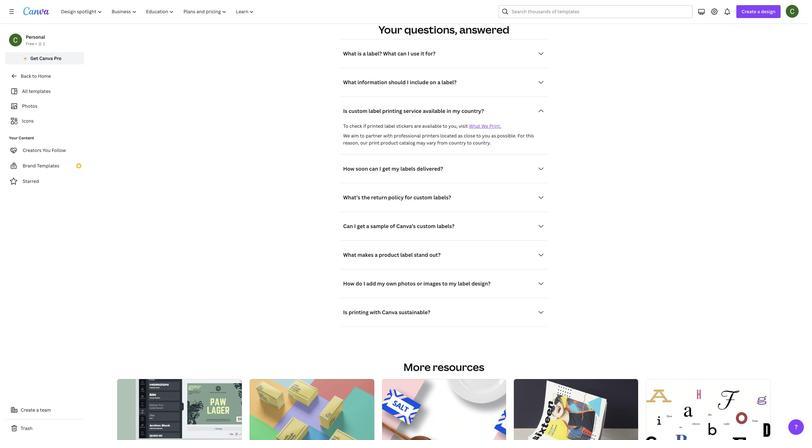 Task type: locate. For each thing, give the bounding box(es) containing it.
as right the you
[[492, 133, 496, 139]]

your
[[379, 23, 402, 36], [9, 135, 18, 141]]

i left use
[[408, 50, 410, 57]]

canva
[[39, 55, 53, 61], [382, 309, 398, 316]]

my left labels
[[392, 165, 400, 173]]

0 vertical spatial how
[[343, 165, 355, 173]]

is custom label printing service available in my country?
[[343, 108, 484, 115]]

get
[[30, 55, 38, 61]]

labels? up the "what makes a product label stand out?" dropdown button
[[437, 223, 455, 230]]

i right "should"
[[407, 79, 409, 86]]

create left design
[[742, 8, 757, 15]]

0 horizontal spatial get
[[357, 223, 365, 230]]

of
[[390, 223, 395, 230]]

label right printed
[[385, 123, 395, 129]]

0 vertical spatial get
[[383, 165, 391, 173]]

close
[[464, 133, 476, 139]]

own
[[386, 281, 397, 288]]

trash
[[21, 426, 33, 432]]

you,
[[449, 123, 458, 129]]

design?
[[472, 281, 491, 288]]

how left 'soon'
[[343, 165, 355, 173]]

1 how from the top
[[343, 165, 355, 173]]

is for is printing with canva sustainable?
[[343, 309, 348, 316]]

all
[[22, 88, 28, 94]]

i right 'soon'
[[380, 165, 381, 173]]

0 horizontal spatial create
[[21, 408, 35, 414]]

product right makes
[[379, 252, 399, 259]]

photos
[[398, 281, 416, 288]]

0 vertical spatial your
[[379, 23, 402, 36]]

my inside is custom label printing service available in my country? dropdown button
[[453, 108, 461, 115]]

as
[[458, 133, 463, 139], [492, 133, 496, 139]]

2 how from the top
[[343, 281, 355, 288]]

0 horizontal spatial as
[[458, 133, 463, 139]]

add
[[367, 281, 376, 288]]

with right partner
[[384, 133, 393, 139]]

0 vertical spatial is
[[343, 108, 348, 115]]

what left makes
[[343, 252, 357, 259]]

0 vertical spatial printing
[[383, 108, 403, 115]]

printing down "do"
[[349, 309, 369, 316]]

i inside what is a label? what can i use it for? dropdown button
[[408, 50, 410, 57]]

1 horizontal spatial with
[[384, 133, 393, 139]]

1 vertical spatial product
[[379, 252, 399, 259]]

a left design
[[758, 8, 761, 15]]

what information should i include on a label?
[[343, 79, 457, 86]]

sample
[[371, 223, 389, 230]]

None search field
[[499, 5, 693, 18]]

0 vertical spatial canva
[[39, 55, 53, 61]]

get canva pro
[[30, 55, 62, 61]]

1 vertical spatial your
[[9, 135, 18, 141]]

my right in
[[453, 108, 461, 115]]

christina overa image
[[787, 5, 799, 18]]

what left is at the left top of the page
[[343, 50, 357, 57]]

in
[[447, 108, 452, 115]]

create left "team"
[[21, 408, 35, 414]]

icons
[[22, 118, 34, 124]]

1 horizontal spatial we
[[482, 123, 489, 129]]

back to home
[[21, 73, 51, 79]]

what up close
[[469, 123, 481, 129]]

labels? down how soon can i get my labels delivered? dropdown button
[[434, 194, 451, 201]]

possible.
[[498, 133, 517, 139]]

a right the on
[[438, 79, 441, 86]]

starred link
[[5, 175, 84, 188]]

1 vertical spatial available
[[423, 123, 442, 129]]

information
[[358, 79, 388, 86]]

can left use
[[398, 50, 407, 57]]

create inside button
[[21, 408, 35, 414]]

label up printed
[[369, 108, 381, 115]]

1 vertical spatial with
[[370, 309, 381, 316]]

from
[[438, 140, 448, 146]]

custom right canva's
[[417, 223, 436, 230]]

canva left 'pro'
[[39, 55, 53, 61]]

country.
[[473, 140, 491, 146]]

to left you,
[[443, 123, 448, 129]]

product right print
[[381, 140, 398, 146]]

1 horizontal spatial your
[[379, 23, 402, 36]]

canva left sustainable?
[[382, 309, 398, 316]]

i right "do"
[[364, 281, 365, 288]]

you
[[43, 147, 51, 154]]

creators you follow
[[23, 147, 66, 154]]

your left content
[[9, 135, 18, 141]]

available left in
[[423, 108, 446, 115]]

1 vertical spatial canva
[[382, 309, 398, 316]]

a left sample
[[367, 223, 370, 230]]

a left "team"
[[36, 408, 39, 414]]

1 vertical spatial custom
[[414, 194, 433, 201]]

i inside how do i add my own photos or images to my label design? dropdown button
[[364, 281, 365, 288]]

icons link
[[9, 115, 80, 127]]

0 vertical spatial with
[[384, 133, 393, 139]]

0 vertical spatial create
[[742, 8, 757, 15]]

makes
[[358, 252, 374, 259]]

top level navigation element
[[57, 5, 260, 18]]

how left "do"
[[343, 281, 355, 288]]

1 vertical spatial how
[[343, 281, 355, 288]]

for?
[[426, 50, 436, 57]]

team
[[40, 408, 51, 414]]

0 vertical spatial product
[[381, 140, 398, 146]]

include
[[410, 79, 429, 86]]

1 vertical spatial we
[[343, 133, 350, 139]]

with
[[384, 133, 393, 139], [370, 309, 381, 316]]

0 horizontal spatial printing
[[349, 309, 369, 316]]

label? right the on
[[442, 79, 457, 86]]

0 horizontal spatial canva
[[39, 55, 53, 61]]

1 horizontal spatial canva
[[382, 309, 398, 316]]

get canva pro button
[[5, 52, 84, 65]]

0 horizontal spatial we
[[343, 133, 350, 139]]

to
[[32, 73, 37, 79], [443, 123, 448, 129], [360, 133, 365, 139], [477, 133, 481, 139], [467, 140, 472, 146], [443, 281, 448, 288]]

as up the country
[[458, 133, 463, 139]]

0 vertical spatial we
[[482, 123, 489, 129]]

my inside how soon can i get my labels delivered? dropdown button
[[392, 165, 400, 173]]

0 vertical spatial label?
[[367, 50, 382, 57]]

we up the you
[[482, 123, 489, 129]]

service
[[404, 108, 422, 115]]

my right add at bottom
[[378, 281, 385, 288]]

custom right for
[[414, 194, 433, 201]]

your up what is a label? what can i use it for?
[[379, 23, 402, 36]]

is inside is printing with canva sustainable? dropdown button
[[343, 309, 348, 316]]

we left aim
[[343, 133, 350, 139]]

is for is custom label printing service available in my country?
[[343, 108, 348, 115]]

if
[[364, 123, 366, 129]]

printers
[[422, 133, 440, 139]]

1 horizontal spatial label?
[[442, 79, 457, 86]]

1 horizontal spatial can
[[398, 50, 407, 57]]

with down add at bottom
[[370, 309, 381, 316]]

personal
[[26, 34, 45, 40]]

1 vertical spatial is
[[343, 309, 348, 316]]

1 horizontal spatial as
[[492, 133, 496, 139]]

a right makes
[[375, 252, 378, 259]]

resources
[[433, 361, 485, 375]]

1 horizontal spatial create
[[742, 8, 757, 15]]

your questions, answered
[[379, 23, 510, 36]]

is inside is custom label printing service available in my country? dropdown button
[[343, 108, 348, 115]]

with inside dropdown button
[[370, 309, 381, 316]]

a inside button
[[36, 408, 39, 414]]

1 vertical spatial label?
[[442, 79, 457, 86]]

can right 'soon'
[[370, 165, 379, 173]]

is
[[343, 108, 348, 115], [343, 309, 348, 316]]

i right can
[[354, 223, 356, 230]]

is
[[358, 50, 362, 57]]

1 vertical spatial can
[[370, 165, 379, 173]]

stickers
[[397, 123, 413, 129]]

0 horizontal spatial with
[[370, 309, 381, 316]]

what
[[343, 50, 357, 57], [383, 50, 397, 57], [343, 79, 357, 86], [469, 123, 481, 129], [343, 252, 357, 259]]

to right images
[[443, 281, 448, 288]]

1 is from the top
[[343, 108, 348, 115]]

create inside dropdown button
[[742, 8, 757, 15]]

located
[[441, 133, 457, 139]]

get right can
[[357, 223, 365, 230]]

1 as from the left
[[458, 133, 463, 139]]

label? right is at the left top of the page
[[367, 50, 382, 57]]

what left information
[[343, 79, 357, 86]]

2 as from the left
[[492, 133, 496, 139]]

printing up the stickers
[[383, 108, 403, 115]]

create a design button
[[737, 5, 781, 18]]

what for information
[[343, 79, 357, 86]]

custom up check
[[349, 108, 368, 115]]

1 horizontal spatial get
[[383, 165, 391, 173]]

0 vertical spatial available
[[423, 108, 446, 115]]

what's the return policy for custom labels?
[[343, 194, 451, 201]]

templates
[[37, 163, 59, 169]]

we aim to partner with professional printers located as close to you as possible. for this reason, our print product catalog may vary from country to country.
[[343, 133, 534, 146]]

country
[[449, 140, 466, 146]]

we
[[482, 123, 489, 129], [343, 133, 350, 139]]

a right is at the left top of the page
[[363, 50, 366, 57]]

1 vertical spatial create
[[21, 408, 35, 414]]

what is a label? what can i use it for?
[[343, 50, 436, 57]]

this
[[526, 133, 534, 139]]

get left labels
[[383, 165, 391, 173]]

create
[[742, 8, 757, 15], [21, 408, 35, 414]]

labels?
[[434, 194, 451, 201], [437, 223, 455, 230]]

a
[[758, 8, 761, 15], [363, 50, 366, 57], [438, 79, 441, 86], [367, 223, 370, 230], [375, 252, 378, 259], [36, 408, 39, 414]]

1 horizontal spatial printing
[[383, 108, 403, 115]]

0 horizontal spatial your
[[9, 135, 18, 141]]

return
[[371, 194, 387, 201]]

label size guide image
[[382, 380, 506, 441]]

follow
[[52, 147, 66, 154]]

my right images
[[449, 281, 457, 288]]

for
[[518, 133, 525, 139]]

2 is from the top
[[343, 309, 348, 316]]

can
[[398, 50, 407, 57], [370, 165, 379, 173]]

i
[[408, 50, 410, 57], [407, 79, 409, 86], [380, 165, 381, 173], [354, 223, 356, 230], [364, 281, 365, 288]]

1
[[43, 41, 45, 47]]

1 vertical spatial labels?
[[437, 223, 455, 230]]

how do i add my own photos or images to my label design?
[[343, 281, 491, 288]]

professional
[[394, 133, 421, 139]]

your for your content
[[9, 135, 18, 141]]

available up printers
[[423, 123, 442, 129]]

for
[[405, 194, 413, 201]]

1 vertical spatial get
[[357, 223, 365, 230]]

back to home link
[[5, 70, 84, 83]]



Task type: vqa. For each thing, say whether or not it's contained in the screenshot.
stand
yes



Task type: describe. For each thing, give the bounding box(es) containing it.
images
[[424, 281, 441, 288]]

what for is
[[343, 50, 357, 57]]

sustainable?
[[399, 309, 431, 316]]

is printing with canva sustainable?
[[343, 309, 431, 316]]

printed
[[368, 123, 384, 129]]

product inside dropdown button
[[379, 252, 399, 259]]

to right back
[[32, 73, 37, 79]]

how do i add my own photos or images to my label design? button
[[341, 278, 548, 291]]

build your brand: how to choose the right fonts image
[[647, 380, 771, 441]]

use
[[411, 50, 420, 57]]

is custom label printing service available in my country? button
[[341, 105, 548, 118]]

is printing with canva sustainable? button
[[341, 306, 548, 319]]

label left design?
[[458, 281, 471, 288]]

with inside we aim to partner with professional printers located as close to you as possible. for this reason, our print product catalog may vary from country to country.
[[384, 133, 393, 139]]

to down close
[[467, 140, 472, 146]]

how soon can i get my labels delivered? button
[[341, 163, 548, 175]]

what is a label? what can i use it for? button
[[341, 47, 548, 60]]

templates
[[29, 88, 51, 94]]

photos
[[22, 103, 37, 109]]

print
[[369, 140, 380, 146]]

we inside we aim to partner with professional printers located as close to you as possible. for this reason, our print product catalog may vary from country to country.
[[343, 133, 350, 139]]

policy
[[389, 194, 404, 201]]

aim
[[351, 133, 359, 139]]

0 vertical spatial can
[[398, 50, 407, 57]]

all templates
[[22, 88, 51, 94]]

or
[[417, 281, 423, 288]]

to check if printed label stickers are available to you, visit what we print.
[[343, 123, 502, 129]]

brand templates
[[23, 163, 59, 169]]

what left use
[[383, 50, 397, 57]]

reason,
[[343, 140, 359, 146]]

create a design
[[742, 8, 776, 15]]

free •
[[26, 41, 37, 47]]

creators
[[23, 147, 41, 154]]

to left the you
[[477, 133, 481, 139]]

0 horizontal spatial label?
[[367, 50, 382, 57]]

create a team button
[[5, 404, 84, 417]]

can i get a sample of canva's custom labels?
[[343, 223, 455, 230]]

1 vertical spatial printing
[[349, 309, 369, 316]]

what's the return policy for custom labels? button
[[341, 191, 548, 204]]

how soon can i get my labels delivered?
[[343, 165, 444, 173]]

0 vertical spatial labels?
[[434, 194, 451, 201]]

photos link
[[9, 100, 80, 112]]

available inside dropdown button
[[423, 108, 446, 115]]

i inside what information should i include on a label? dropdown button
[[407, 79, 409, 86]]

what for makes
[[343, 252, 357, 259]]

may
[[417, 140, 426, 146]]

2 vertical spatial custom
[[417, 223, 436, 230]]

•
[[35, 41, 37, 47]]

label left stand
[[401, 252, 413, 259]]

are
[[414, 123, 421, 129]]

create for create a design
[[742, 8, 757, 15]]

more
[[404, 361, 431, 375]]

0 vertical spatial custom
[[349, 108, 368, 115]]

Search search field
[[512, 5, 689, 18]]

canva inside dropdown button
[[382, 309, 398, 316]]

our
[[361, 140, 368, 146]]

trash link
[[5, 423, 84, 436]]

should
[[389, 79, 406, 86]]

delivered?
[[417, 165, 444, 173]]

catalog
[[400, 140, 416, 146]]

it
[[421, 50, 425, 57]]

out?
[[430, 252, 441, 259]]

50 insanely creative and stunning packaging designs image
[[250, 380, 375, 441]]

i inside can i get a sample of canva's custom labels? dropdown button
[[354, 223, 356, 230]]

print.
[[490, 123, 502, 129]]

more resources
[[404, 361, 485, 375]]

what's
[[343, 194, 361, 201]]

i inside how soon can i get my labels delivered? dropdown button
[[380, 165, 381, 173]]

free
[[26, 41, 34, 47]]

brand
[[23, 163, 36, 169]]

0 horizontal spatial can
[[370, 165, 379, 173]]

graphic design for print vs the web image
[[514, 380, 639, 441]]

what makes a product label stand out?
[[343, 252, 441, 259]]

pro
[[54, 55, 62, 61]]

design
[[762, 8, 776, 15]]

visit
[[459, 123, 468, 129]]

canva's
[[397, 223, 416, 230]]

content
[[19, 135, 34, 141]]

your content
[[9, 135, 34, 141]]

what we print. link
[[469, 123, 502, 129]]

create a label in canva image
[[117, 380, 242, 441]]

what information should i include on a label? button
[[341, 76, 548, 89]]

can
[[343, 223, 353, 230]]

how for how do i add my own photos or images to my label design?
[[343, 281, 355, 288]]

soon
[[356, 165, 368, 173]]

canva inside "button"
[[39, 55, 53, 61]]

back
[[21, 73, 31, 79]]

brand templates link
[[5, 160, 84, 173]]

check
[[350, 123, 362, 129]]

creators you follow link
[[5, 144, 84, 157]]

questions,
[[405, 23, 458, 36]]

on
[[430, 79, 437, 86]]

to up our
[[360, 133, 365, 139]]

all templates link
[[9, 85, 80, 98]]

labels
[[401, 165, 416, 173]]

the
[[362, 194, 370, 201]]

create for create a team
[[21, 408, 35, 414]]

your for your questions, answered
[[379, 23, 402, 36]]

country?
[[462, 108, 484, 115]]

do
[[356, 281, 363, 288]]

home
[[38, 73, 51, 79]]

product inside we aim to partner with professional printers located as close to you as possible. for this reason, our print product catalog may vary from country to country.
[[381, 140, 398, 146]]

to inside dropdown button
[[443, 281, 448, 288]]

create a team
[[21, 408, 51, 414]]

you
[[483, 133, 491, 139]]

how for how soon can i get my labels delivered?
[[343, 165, 355, 173]]

can i get a sample of canva's custom labels? button
[[341, 220, 548, 233]]



